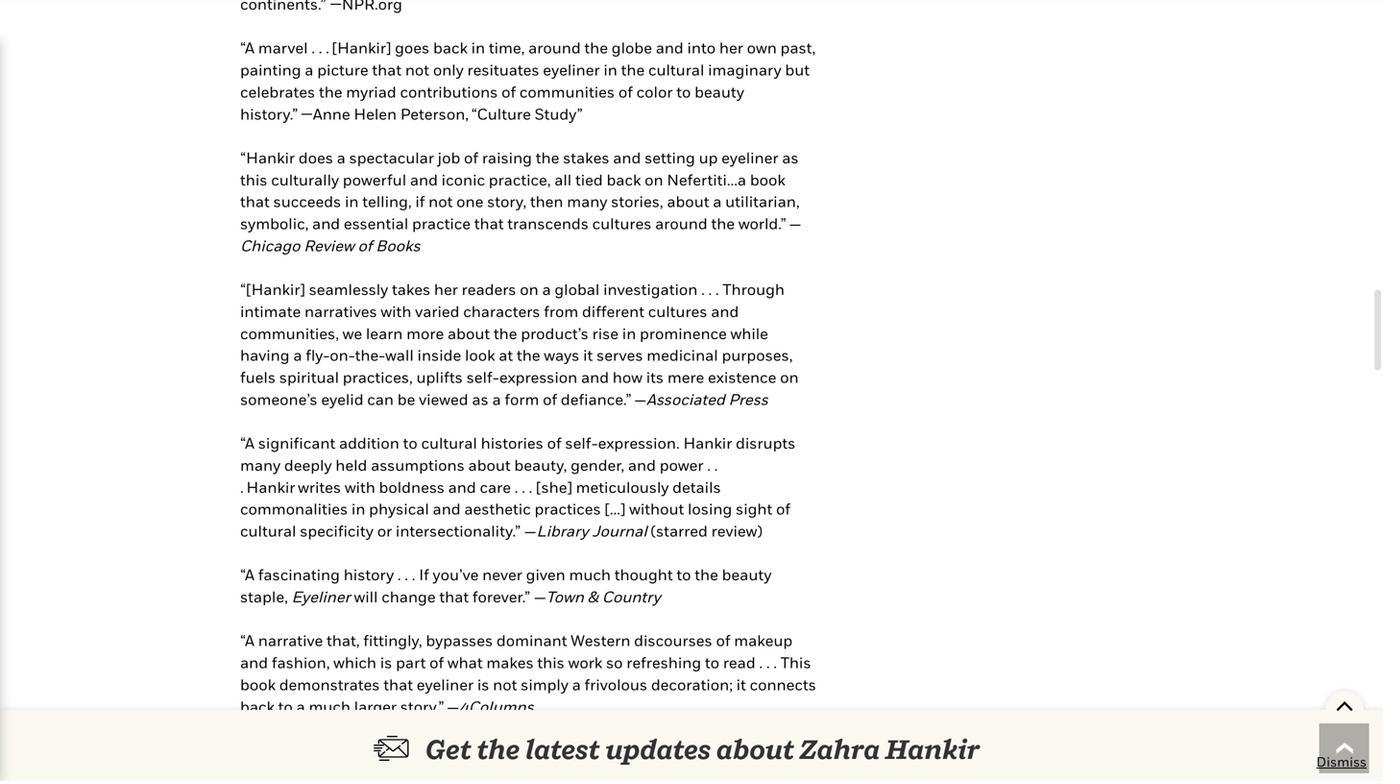 Task type: locate. For each thing, give the bounding box(es) containing it.
town & country
[[546, 588, 661, 606]]

press
[[729, 390, 768, 408]]

chicago
[[240, 236, 300, 254]]

town
[[546, 588, 584, 606]]

&
[[588, 588, 599, 606]]

about
[[717, 733, 795, 765]]

dismiss link
[[1317, 752, 1367, 772]]

the
[[477, 733, 520, 765]]

hankir
[[886, 733, 981, 765]]

country
[[602, 588, 661, 606]]

of
[[358, 236, 372, 254]]

eyeliner
[[292, 588, 354, 606]]

expand/collapse sign up banner image
[[1336, 691, 1354, 720]]

dismiss
[[1317, 754, 1367, 770]]

review
[[304, 236, 354, 254]]

get
[[426, 733, 472, 765]]



Task type: describe. For each thing, give the bounding box(es) containing it.
books
[[376, 236, 421, 254]]

associated press
[[647, 390, 768, 408]]

latest
[[525, 733, 600, 765]]

associated
[[647, 390, 725, 408]]

4columns
[[459, 697, 534, 716]]

zahra
[[800, 733, 880, 765]]

journal
[[592, 522, 647, 540]]

library
[[537, 522, 589, 540]]

updates
[[606, 733, 711, 765]]

library journal
[[537, 522, 651, 540]]

chicago review of books
[[240, 236, 421, 254]]

get the latest updates about zahra hankir
[[426, 733, 981, 765]]



Task type: vqa. For each thing, say whether or not it's contained in the screenshot.
Dismiss LINK
yes



